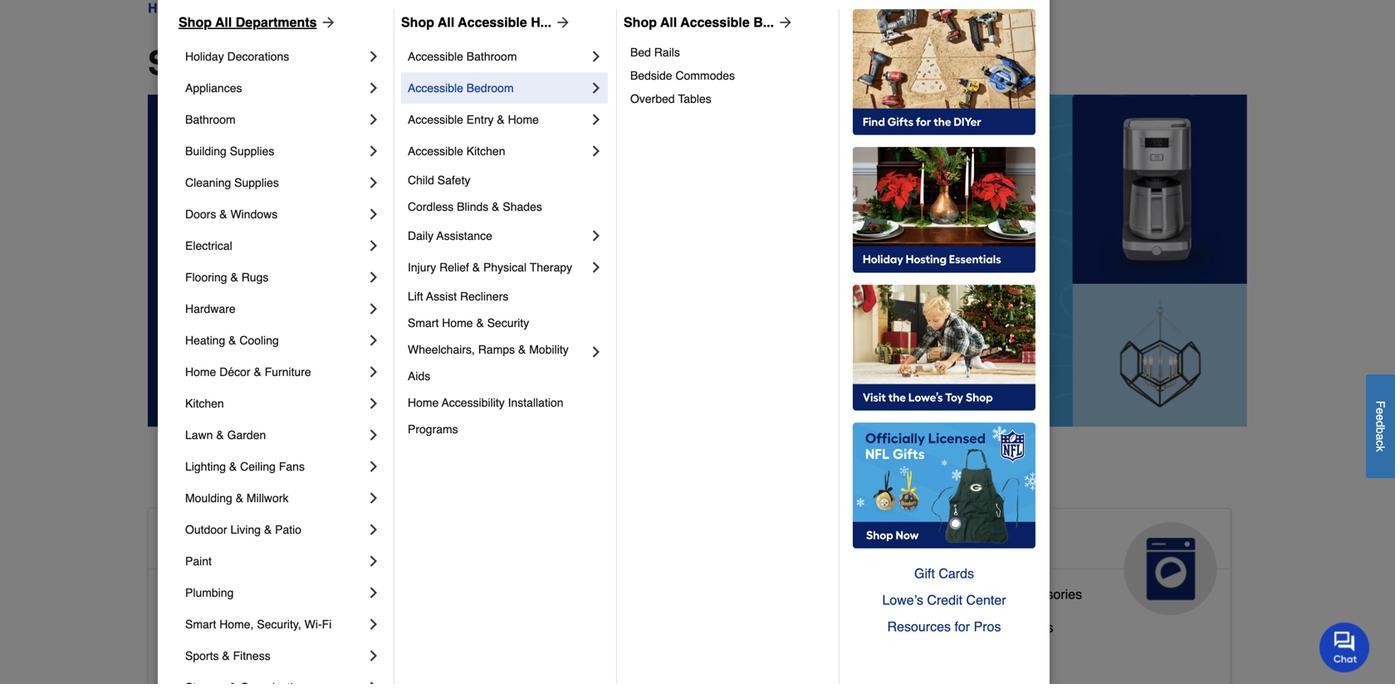 Task type: describe. For each thing, give the bounding box(es) containing it.
shop for shop all accessible b...
[[624, 15, 657, 30]]

accessible home
[[162, 529, 355, 556]]

chevron right image for bathroom
[[366, 111, 382, 128]]

1 horizontal spatial accessible bedroom
[[408, 81, 514, 95]]

bedroom for topmost the accessible bedroom link
[[467, 81, 514, 95]]

pet beds, houses, & furniture link
[[532, 643, 712, 676]]

holiday decorations
[[185, 50, 289, 63]]

overbed
[[631, 92, 675, 106]]

accessible home link
[[149, 509, 491, 616]]

electrical link
[[185, 230, 366, 262]]

bed rails link
[[631, 41, 828, 64]]

accessible entry & home for the left accessible entry & home link
[[162, 653, 312, 669]]

center
[[967, 593, 1007, 608]]

credit
[[928, 593, 963, 608]]

chevron right image for lighting & ceiling fans
[[366, 459, 382, 475]]

chevron right image for sports & fitness
[[366, 648, 382, 665]]

home accessibility installation programs
[[408, 396, 567, 436]]

chevron right image for outdoor living & patio
[[366, 522, 382, 538]]

pros
[[974, 619, 1002, 635]]

heating
[[185, 334, 225, 347]]

arrow right image for shop all accessible b...
[[775, 14, 794, 31]]

chevron right image for injury relief & physical therapy
[[588, 259, 605, 276]]

shop all departments
[[148, 44, 494, 82]]

shop for shop all departments
[[179, 15, 212, 30]]

smart for smart home & security
[[408, 317, 439, 330]]

animal
[[532, 529, 610, 556]]

flooring & rugs
[[185, 271, 269, 284]]

garden
[[227, 429, 266, 442]]

animal & pet care
[[532, 529, 676, 582]]

chevron right image for home décor & furniture
[[366, 364, 382, 381]]

0 horizontal spatial accessible bedroom link
[[162, 616, 283, 650]]

1 vertical spatial accessible bathroom link
[[162, 583, 287, 616]]

0 horizontal spatial furniture
[[265, 366, 311, 379]]

beverage
[[903, 620, 959, 636]]

chevron right image for accessible bathroom
[[588, 48, 605, 65]]

smart home & security
[[408, 317, 530, 330]]

chevron right image for hardware
[[366, 301, 382, 317]]

pet inside animal & pet care
[[640, 529, 676, 556]]

shop all departments
[[179, 15, 317, 30]]

1 horizontal spatial accessible entry & home link
[[408, 104, 588, 135]]

kitchen inside "link"
[[185, 397, 224, 410]]

bed
[[631, 46, 651, 59]]

all for shop all accessible b...
[[661, 15, 677, 30]]

shop all departments link
[[179, 12, 337, 32]]

shop
[[148, 44, 231, 82]]

outdoor
[[185, 523, 227, 537]]

chevron right image for accessible entry & home
[[588, 111, 605, 128]]

bathroom for bottom accessible bathroom link
[[229, 587, 287, 602]]

home link
[[148, 0, 185, 18]]

electrical
[[185, 239, 232, 253]]

& left millwork at the bottom of the page
[[236, 492, 244, 505]]

0 vertical spatial accessible bedroom link
[[408, 72, 588, 104]]

lighting & ceiling fans
[[185, 460, 305, 474]]

overbed tables link
[[631, 87, 828, 111]]

accessories
[[1012, 587, 1083, 602]]

shop for shop all accessible h...
[[401, 15, 435, 30]]

bedside
[[631, 69, 673, 82]]

cleaning supplies
[[185, 176, 279, 189]]

parts
[[965, 587, 996, 602]]

hardware
[[185, 302, 236, 316]]

find gifts for the diyer. image
[[853, 9, 1036, 135]]

bedroom for the leftmost the accessible bedroom link
[[229, 620, 283, 636]]

& right relief in the top of the page
[[473, 261, 480, 274]]

b...
[[754, 15, 775, 30]]

chevron right image for accessible bedroom
[[588, 80, 605, 96]]

building
[[185, 145, 227, 158]]

beverage & wine chillers
[[903, 620, 1054, 636]]

gift
[[915, 566, 936, 582]]

resources for pros link
[[853, 614, 1036, 641]]

blinds
[[457, 200, 489, 214]]

lighting & ceiling fans link
[[185, 451, 366, 483]]

safety
[[438, 174, 471, 187]]

chevron right image for flooring & rugs
[[366, 269, 382, 286]]

home inside the home accessibility installation programs
[[408, 396, 439, 410]]

daily assistance link
[[408, 220, 588, 252]]

hardware link
[[185, 293, 366, 325]]

chevron right image for accessible kitchen
[[588, 143, 605, 160]]

arrow right image for shop all departments
[[317, 14, 337, 31]]

arrow right image for shop all accessible h...
[[552, 14, 572, 31]]

gift cards link
[[853, 561, 1036, 587]]

installation
[[508, 396, 564, 410]]

commodes
[[676, 69, 735, 82]]

bathroom link
[[185, 104, 366, 135]]

bed rails
[[631, 46, 680, 59]]

& right décor
[[254, 366, 262, 379]]

shop all accessible h... link
[[401, 12, 572, 32]]

resources
[[888, 619, 951, 635]]

doors & windows
[[185, 208, 278, 221]]

& right sports
[[222, 650, 230, 663]]

outdoor living & patio
[[185, 523, 302, 537]]

paint
[[185, 555, 212, 568]]

a
[[1375, 434, 1388, 440]]

lowe's credit center
[[883, 593, 1007, 608]]

mobility
[[530, 343, 569, 356]]

accessibility
[[442, 396, 505, 410]]

chat invite button image
[[1320, 622, 1371, 673]]

sports
[[185, 650, 219, 663]]

cooling
[[240, 334, 279, 347]]

chevron right image for daily assistance
[[588, 228, 605, 244]]

c
[[1375, 440, 1388, 446]]

chevron right image for paint
[[366, 553, 382, 570]]

cleaning supplies link
[[185, 167, 366, 199]]

d
[[1375, 421, 1388, 427]]

home,
[[220, 618, 254, 632]]

1 vertical spatial appliances
[[903, 529, 1027, 556]]

chevron right image for plumbing
[[366, 585, 382, 602]]

0 horizontal spatial appliances link
[[185, 72, 366, 104]]

2 e from the top
[[1375, 415, 1388, 421]]

cleaning
[[185, 176, 231, 189]]

accessible bathroom for right accessible bathroom link
[[408, 50, 517, 63]]

living
[[231, 523, 261, 537]]

0 horizontal spatial accessible entry & home link
[[162, 650, 312, 683]]

visit the lowe's toy shop. image
[[853, 285, 1036, 411]]

f
[[1375, 401, 1388, 408]]

holiday decorations link
[[185, 41, 366, 72]]

k
[[1375, 446, 1388, 452]]

wheelchairs,
[[408, 343, 475, 356]]

lift assist recliners link
[[408, 283, 605, 310]]

livestock supplies
[[532, 614, 642, 629]]

departments for shop all departments
[[291, 44, 494, 82]]

& up the accessible kitchen link on the top left
[[497, 113, 505, 126]]

chevron right image for moulding & millwork
[[366, 490, 382, 507]]

windows
[[231, 208, 278, 221]]

flooring
[[185, 271, 227, 284]]

accessible entry & home for accessible entry & home link to the right
[[408, 113, 539, 126]]

houses,
[[594, 647, 642, 662]]

decorations
[[227, 50, 289, 63]]

accessible bathroom for bottom accessible bathroom link
[[162, 587, 287, 602]]

& right lawn
[[216, 429, 224, 442]]



Task type: locate. For each thing, give the bounding box(es) containing it.
wheelchairs, ramps & mobility aids
[[408, 343, 572, 383]]

animal & pet care image
[[755, 523, 848, 616]]

sports & fitness
[[185, 650, 271, 663]]

0 vertical spatial accessible bathroom
[[408, 50, 517, 63]]

& left patio
[[264, 523, 272, 537]]

appliances image
[[1125, 523, 1218, 616]]

child safety link
[[408, 167, 605, 194]]

smart up sports
[[185, 618, 216, 632]]

accessible
[[458, 15, 527, 30], [681, 15, 750, 30], [408, 50, 464, 63], [408, 81, 464, 95], [408, 113, 464, 126], [408, 145, 464, 158], [162, 529, 284, 556], [162, 587, 226, 602], [162, 620, 226, 636], [162, 653, 226, 669]]

supplies for building supplies
[[230, 145, 275, 158]]

arrow right image inside shop all accessible h... link
[[552, 14, 572, 31]]

all for shop all departments
[[215, 15, 232, 30]]

0 horizontal spatial smart
[[185, 618, 216, 632]]

2 vertical spatial bathroom
[[229, 587, 287, 602]]

lowe's credit center link
[[853, 587, 1036, 614]]

1 horizontal spatial accessible entry & home
[[408, 113, 539, 126]]

departments for shop all departments
[[236, 15, 317, 30]]

shop all accessible b...
[[624, 15, 775, 30]]

accessible bathroom down shop all accessible h...
[[408, 50, 517, 63]]

e
[[1375, 408, 1388, 415], [1375, 415, 1388, 421]]

livestock supplies link
[[532, 610, 642, 643]]

b
[[1375, 427, 1388, 434]]

smart inside smart home, security, wi-fi link
[[185, 618, 216, 632]]

& left ceiling
[[229, 460, 237, 474]]

appliances up cards
[[903, 529, 1027, 556]]

cordless blinds & shades link
[[408, 194, 605, 220]]

arrow right image
[[317, 14, 337, 31], [552, 14, 572, 31], [775, 14, 794, 31]]

0 vertical spatial accessible entry & home
[[408, 113, 539, 126]]

chevron right image for appliances
[[366, 80, 382, 96]]

chevron right image for building supplies
[[366, 143, 382, 160]]

for
[[955, 619, 971, 635]]

departments
[[236, 15, 317, 30], [291, 44, 494, 82]]

fans
[[279, 460, 305, 474]]

chevron right image for kitchen
[[366, 396, 382, 412]]

0 vertical spatial kitchen
[[467, 145, 506, 158]]

0 horizontal spatial bedroom
[[229, 620, 283, 636]]

accessible entry & home link
[[408, 104, 588, 135], [162, 650, 312, 683]]

ceiling
[[240, 460, 276, 474]]

1 vertical spatial kitchen
[[185, 397, 224, 410]]

physical
[[484, 261, 527, 274]]

ramps
[[478, 343, 515, 356]]

entry down home,
[[229, 653, 260, 669]]

& right parts
[[999, 587, 1008, 602]]

chevron right image for lawn & garden
[[366, 427, 382, 444]]

& right blinds
[[492, 200, 500, 214]]

kitchen up lawn
[[185, 397, 224, 410]]

0 horizontal spatial shop
[[179, 15, 212, 30]]

kitchen
[[467, 145, 506, 158], [185, 397, 224, 410]]

doors & windows link
[[185, 199, 366, 230]]

pet
[[640, 529, 676, 556], [532, 647, 552, 662]]

1 horizontal spatial appliances link
[[889, 509, 1231, 616]]

f e e d b a c k
[[1375, 401, 1388, 452]]

pet inside pet beds, houses, & furniture 'link'
[[532, 647, 552, 662]]

supplies for livestock supplies
[[591, 614, 642, 629]]

injury
[[408, 261, 436, 274]]

3 shop from the left
[[624, 15, 657, 30]]

moulding
[[185, 492, 233, 505]]

moulding & millwork link
[[185, 483, 366, 514]]

0 vertical spatial appliances link
[[185, 72, 366, 104]]

accessible bathroom link down shop all accessible h... link on the left top of page
[[408, 41, 588, 72]]

2 horizontal spatial arrow right image
[[775, 14, 794, 31]]

& right the animal
[[616, 529, 633, 556]]

plumbing
[[185, 587, 234, 600]]

0 vertical spatial entry
[[467, 113, 494, 126]]

plumbing link
[[185, 577, 366, 609]]

2 shop from the left
[[401, 15, 435, 30]]

arrow right image inside shop all departments link
[[317, 14, 337, 31]]

building supplies link
[[185, 135, 366, 167]]

1 vertical spatial supplies
[[234, 176, 279, 189]]

bedroom up fitness
[[229, 620, 283, 636]]

e up b
[[1375, 415, 1388, 421]]

cards
[[939, 566, 975, 582]]

1 vertical spatial accessible bedroom
[[162, 620, 283, 636]]

all
[[215, 15, 232, 30], [438, 15, 455, 30], [661, 15, 677, 30], [240, 44, 281, 82]]

relief
[[440, 261, 469, 274]]

0 horizontal spatial kitchen
[[185, 397, 224, 410]]

accessible bathroom link up home,
[[162, 583, 287, 616]]

2 arrow right image from the left
[[552, 14, 572, 31]]

1 horizontal spatial bedroom
[[467, 81, 514, 95]]

0 vertical spatial furniture
[[265, 366, 311, 379]]

chevron right image for smart home, security, wi-fi
[[366, 617, 382, 633]]

overbed tables
[[631, 92, 712, 106]]

& right houses,
[[646, 647, 655, 662]]

& inside animal & pet care
[[616, 529, 633, 556]]

chevron right image for holiday decorations
[[366, 48, 382, 65]]

1 horizontal spatial accessible bathroom link
[[408, 41, 588, 72]]

accessible entry & home up accessible kitchen
[[408, 113, 539, 126]]

entry up the accessible kitchen link on the top left
[[467, 113, 494, 126]]

lawn
[[185, 429, 213, 442]]

smart
[[408, 317, 439, 330], [185, 618, 216, 632]]

e up d
[[1375, 408, 1388, 415]]

0 horizontal spatial accessible bathroom
[[162, 587, 287, 602]]

accessible bedroom up sports & fitness
[[162, 620, 283, 636]]

smart down lift
[[408, 317, 439, 330]]

rugs
[[242, 271, 269, 284]]

appliances link
[[185, 72, 366, 104], [889, 509, 1231, 616]]

accessible bedroom up accessible kitchen
[[408, 81, 514, 95]]

1 vertical spatial accessible bathroom
[[162, 587, 287, 602]]

enjoy savings year-round. no matter what you're shopping for, find what you need at a great price. image
[[148, 95, 1248, 427]]

shop
[[179, 15, 212, 30], [401, 15, 435, 30], [624, 15, 657, 30]]

1 vertical spatial accessible bedroom link
[[162, 616, 283, 650]]

accessible entry & home down home,
[[162, 653, 312, 669]]

& left cooling
[[229, 334, 236, 347]]

1 e from the top
[[1375, 408, 1388, 415]]

1 horizontal spatial kitchen
[[467, 145, 506, 158]]

all for shop all accessible h...
[[438, 15, 455, 30]]

supplies up windows
[[234, 176, 279, 189]]

bathroom for right accessible bathroom link
[[467, 50, 517, 63]]

bathroom down shop all accessible h... link on the left top of page
[[467, 50, 517, 63]]

1 horizontal spatial accessible bathroom
[[408, 50, 517, 63]]

0 vertical spatial smart
[[408, 317, 439, 330]]

chevron right image for doors & windows
[[366, 206, 382, 223]]

0 vertical spatial bedroom
[[467, 81, 514, 95]]

doors
[[185, 208, 216, 221]]

1 vertical spatial appliances link
[[889, 509, 1231, 616]]

&
[[497, 113, 505, 126], [492, 200, 500, 214], [220, 208, 227, 221], [473, 261, 480, 274], [231, 271, 238, 284], [477, 317, 484, 330], [229, 334, 236, 347], [519, 343, 526, 356], [254, 366, 262, 379], [216, 429, 224, 442], [229, 460, 237, 474], [236, 492, 244, 505], [264, 523, 272, 537], [616, 529, 633, 556], [999, 587, 1008, 602], [963, 620, 972, 636], [646, 647, 655, 662], [222, 650, 230, 663], [264, 653, 273, 669]]

0 horizontal spatial pet
[[532, 647, 552, 662]]

1 arrow right image from the left
[[317, 14, 337, 31]]

1 vertical spatial furniture
[[659, 647, 712, 662]]

wi-
[[305, 618, 322, 632]]

security
[[487, 317, 530, 330]]

accessible bathroom up home,
[[162, 587, 287, 602]]

& down recliners
[[477, 317, 484, 330]]

accessible home image
[[384, 523, 477, 616]]

moulding & millwork
[[185, 492, 289, 505]]

0 vertical spatial supplies
[[230, 145, 275, 158]]

appliances down holiday
[[185, 81, 242, 95]]

officially licensed n f l gifts. shop now. image
[[853, 423, 1036, 549]]

& down smart home, security, wi-fi link on the bottom of the page
[[264, 653, 273, 669]]

0 vertical spatial pet
[[640, 529, 676, 556]]

heating & cooling
[[185, 334, 279, 347]]

shop all accessible h...
[[401, 15, 552, 30]]

chevron right image
[[366, 48, 382, 65], [588, 48, 605, 65], [588, 80, 605, 96], [588, 111, 605, 128], [588, 143, 605, 160], [366, 174, 382, 191], [366, 206, 382, 223], [588, 259, 605, 276], [366, 269, 382, 286], [366, 301, 382, 317], [366, 522, 382, 538], [366, 553, 382, 570], [366, 585, 382, 602], [366, 617, 382, 633]]

& left pros
[[963, 620, 972, 636]]

0 horizontal spatial accessible bathroom link
[[162, 583, 287, 616]]

1 horizontal spatial appliances
[[903, 529, 1027, 556]]

1 horizontal spatial shop
[[401, 15, 435, 30]]

animal & pet care link
[[519, 509, 861, 616]]

lawn & garden
[[185, 429, 266, 442]]

0 horizontal spatial arrow right image
[[317, 14, 337, 31]]

building supplies
[[185, 145, 275, 158]]

0 horizontal spatial appliances
[[185, 81, 242, 95]]

accessible entry & home link up accessible kitchen
[[408, 104, 588, 135]]

2 vertical spatial supplies
[[591, 614, 642, 629]]

accessible kitchen
[[408, 145, 506, 158]]

1 vertical spatial entry
[[229, 653, 260, 669]]

millwork
[[247, 492, 289, 505]]

bedside commodes link
[[631, 64, 828, 87]]

pet beds, houses, & furniture
[[532, 647, 712, 662]]

& inside the wheelchairs, ramps & mobility aids
[[519, 343, 526, 356]]

injury relief & physical therapy link
[[408, 252, 588, 283]]

1 horizontal spatial entry
[[467, 113, 494, 126]]

bathroom up smart home, security, wi-fi
[[229, 587, 287, 602]]

2 horizontal spatial shop
[[624, 15, 657, 30]]

1 horizontal spatial furniture
[[659, 647, 712, 662]]

furniture inside 'link'
[[659, 647, 712, 662]]

0 vertical spatial accessible entry & home link
[[408, 104, 588, 135]]

appliances link down decorations
[[185, 72, 366, 104]]

smart inside smart home & security link
[[408, 317, 439, 330]]

supplies for cleaning supplies
[[234, 176, 279, 189]]

3 arrow right image from the left
[[775, 14, 794, 31]]

1 vertical spatial accessible entry & home link
[[162, 650, 312, 683]]

1 horizontal spatial accessible bedroom link
[[408, 72, 588, 104]]

0 vertical spatial departments
[[236, 15, 317, 30]]

wheelchairs, ramps & mobility aids link
[[408, 337, 588, 390]]

shop all accessible b... link
[[624, 12, 794, 32]]

bathroom up building
[[185, 113, 236, 126]]

1 horizontal spatial smart
[[408, 317, 439, 330]]

0 vertical spatial accessible bedroom
[[408, 81, 514, 95]]

holiday hosting essentials. image
[[853, 147, 1036, 273]]

1 vertical spatial bedroom
[[229, 620, 283, 636]]

0 horizontal spatial accessible entry & home
[[162, 653, 312, 669]]

beds,
[[556, 647, 590, 662]]

accessible bedroom link up the accessible kitchen link on the top left
[[408, 72, 588, 104]]

0 vertical spatial bathroom
[[467, 50, 517, 63]]

chevron right image
[[366, 80, 382, 96], [366, 111, 382, 128], [366, 143, 382, 160], [588, 228, 605, 244], [366, 238, 382, 254], [366, 332, 382, 349], [588, 344, 605, 361], [366, 364, 382, 381], [366, 396, 382, 412], [366, 427, 382, 444], [366, 459, 382, 475], [366, 490, 382, 507], [366, 648, 382, 665], [366, 680, 382, 685]]

kitchen link
[[185, 388, 366, 420]]

accessible entry & home link down home,
[[162, 650, 312, 683]]

chillers
[[1010, 620, 1054, 636]]

0 vertical spatial accessible bathroom link
[[408, 41, 588, 72]]

lowe's
[[883, 593, 924, 608]]

appliances link up chillers
[[889, 509, 1231, 616]]

chevron right image for electrical
[[366, 238, 382, 254]]

1 vertical spatial bathroom
[[185, 113, 236, 126]]

0 horizontal spatial entry
[[229, 653, 260, 669]]

tables
[[678, 92, 712, 106]]

chevron right image for cleaning supplies
[[366, 174, 382, 191]]

smart home & security link
[[408, 310, 605, 337]]

arrow right image inside shop all accessible b... link
[[775, 14, 794, 31]]

cordless
[[408, 200, 454, 214]]

daily
[[408, 229, 434, 243]]

holiday
[[185, 50, 224, 63]]

chevron right image for wheelchairs, ramps & mobility aids
[[588, 344, 605, 361]]

bedroom up the accessible kitchen link on the top left
[[467, 81, 514, 95]]

kitchen up child safety link
[[467, 145, 506, 158]]

furniture down heating & cooling link
[[265, 366, 311, 379]]

1 vertical spatial accessible entry & home
[[162, 653, 312, 669]]

assistance
[[437, 229, 493, 243]]

smart for smart home, security, wi-fi
[[185, 618, 216, 632]]

& right doors
[[220, 208, 227, 221]]

therapy
[[530, 261, 573, 274]]

entry
[[467, 113, 494, 126], [229, 653, 260, 669]]

home
[[148, 0, 185, 16], [508, 113, 539, 126], [442, 317, 473, 330], [185, 366, 216, 379], [408, 396, 439, 410], [290, 529, 355, 556], [277, 653, 312, 669]]

chevron right image for heating & cooling
[[366, 332, 382, 349]]

0 vertical spatial appliances
[[185, 81, 242, 95]]

supplies up the cleaning supplies
[[230, 145, 275, 158]]

lift
[[408, 290, 424, 303]]

supplies up houses,
[[591, 614, 642, 629]]

1 vertical spatial departments
[[291, 44, 494, 82]]

& left rugs
[[231, 271, 238, 284]]

bedside commodes
[[631, 69, 735, 82]]

bathroom
[[467, 50, 517, 63], [185, 113, 236, 126], [229, 587, 287, 602]]

rails
[[655, 46, 680, 59]]

1 shop from the left
[[179, 15, 212, 30]]

1 vertical spatial smart
[[185, 618, 216, 632]]

accessible bedroom link up sports & fitness
[[162, 616, 283, 650]]

furniture right houses,
[[659, 647, 712, 662]]

1 vertical spatial pet
[[532, 647, 552, 662]]

0 horizontal spatial accessible bedroom
[[162, 620, 283, 636]]

1 horizontal spatial arrow right image
[[552, 14, 572, 31]]

& right ramps
[[519, 343, 526, 356]]

home décor & furniture
[[185, 366, 311, 379]]

1 horizontal spatial pet
[[640, 529, 676, 556]]



Task type: vqa. For each thing, say whether or not it's contained in the screenshot.
the right arrow right icon
yes



